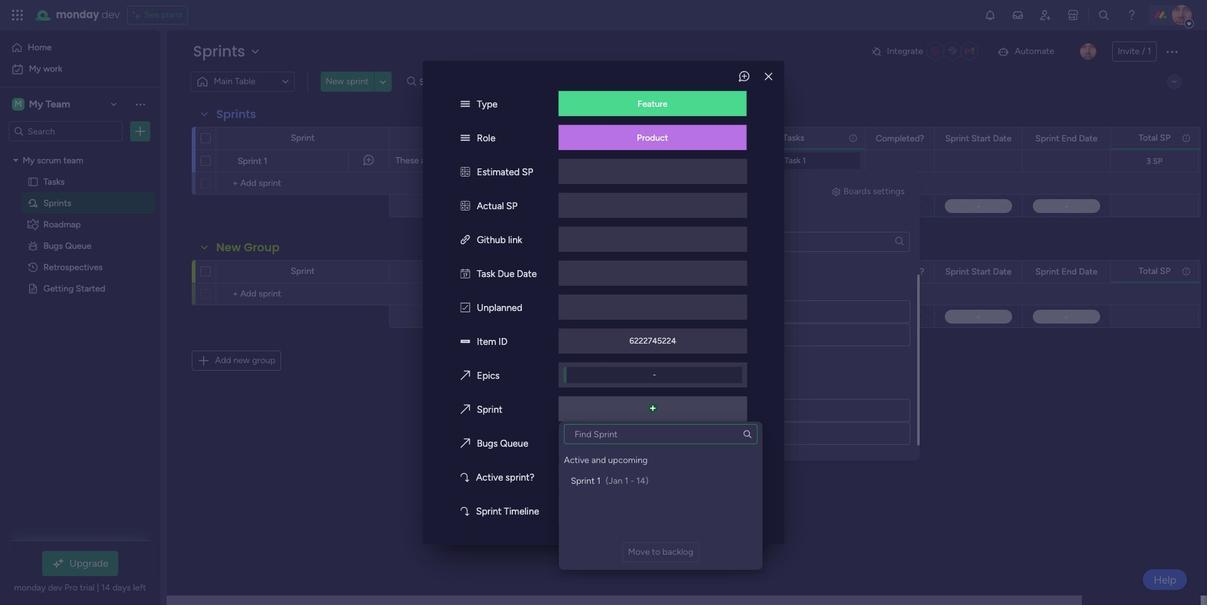 Task type: describe. For each thing, give the bounding box(es) containing it.
2 completed? field from the top
[[873, 265, 928, 279]]

monday for monday dev pro trial | 14 days left
[[14, 583, 46, 594]]

main table button
[[191, 72, 295, 92]]

sprints button
[[191, 41, 265, 62]]

m
[[14, 99, 22, 109]]

boards settings button
[[826, 182, 910, 202]]

total for first total sp field from the top of the page
[[1139, 132, 1158, 143]]

sprint inside field
[[649, 133, 673, 144]]

angle down image
[[380, 77, 386, 86]]

main
[[214, 76, 233, 87]]

to
[[652, 547, 661, 558]]

unplanned
[[477, 302, 523, 314]]

2 sprint goals field from the top
[[457, 265, 511, 279]]

search everything image
[[1098, 9, 1111, 21]]

active sprint?
[[476, 472, 535, 483]]

sprint end date for first sprint end date field from the bottom
[[1036, 266, 1098, 277]]

workspace image
[[12, 97, 25, 111]]

these
[[396, 155, 419, 166]]

timeline inside field
[[675, 133, 708, 144]]

select product image
[[11, 9, 24, 21]]

(jan
[[606, 476, 623, 487]]

move to backlog
[[628, 547, 694, 558]]

end for first sprint end date field from the bottom
[[1062, 266, 1077, 277]]

started
[[76, 283, 105, 294]]

due
[[498, 268, 515, 280]]

add
[[215, 355, 231, 366]]

sprint timeline inside field
[[649, 133, 708, 144]]

github link
[[477, 234, 522, 246]]

bugs queue inside "list box"
[[43, 240, 91, 251]]

Active? field
[[588, 132, 624, 146]]

all tasks
[[679, 358, 713, 370]]

goals for second sprint goals field
[[486, 266, 508, 277]]

v2 board relation small image for bugs queue
[[461, 438, 470, 449]]

v2 pulse id image
[[461, 336, 470, 348]]

v2 status image
[[461, 99, 470, 110]]

team
[[46, 98, 70, 110]]

active?
[[591, 133, 621, 144]]

active for active sprint?
[[476, 472, 503, 483]]

Sprint Timeline field
[[646, 132, 711, 146]]

2
[[729, 406, 733, 415]]

home link
[[8, 38, 153, 58]]

caret down image
[[13, 156, 18, 164]]

completed? for 1st the completed? field from the top of the page
[[876, 133, 924, 144]]

sprint timeline inside dialog
[[476, 506, 539, 517]]

column information image for sprints
[[848, 133, 858, 143]]

Search in workspace field
[[26, 124, 105, 139]]

2 sprint end date field from the top
[[1033, 265, 1101, 279]]

type
[[477, 99, 498, 110]]

0 vertical spatial all
[[680, 281, 692, 293]]

left
[[133, 583, 146, 594]]

pro
[[65, 583, 78, 594]]

boards settings
[[844, 186, 905, 197]]

v2 search image
[[407, 75, 416, 89]]

integrate button
[[866, 38, 987, 65]]

0 / 1
[[598, 200, 614, 211]]

1 inside button
[[1148, 46, 1151, 57]]

add new group button
[[192, 351, 281, 371]]

date inside dialog
[[517, 268, 537, 280]]

tasks for all tasks
[[691, 358, 713, 370]]

active and upcoming row
[[564, 450, 648, 467]]

move
[[628, 547, 650, 558]]

settings
[[873, 186, 905, 197]]

monday marketplace image
[[1067, 9, 1080, 21]]

Search or add task search field
[[679, 232, 910, 252]]

close image
[[765, 72, 773, 82]]

total sp for 1st total sp field from the bottom
[[1139, 266, 1171, 276]]

estimated
[[477, 167, 520, 178]]

0 / 0
[[597, 311, 615, 322]]

total sp for first total sp field from the top of the page
[[1139, 132, 1171, 143]]

public board image
[[27, 282, 39, 294]]

sprints inside "list box"
[[43, 197, 71, 208]]

my for my team
[[29, 98, 43, 110]]

new group
[[216, 240, 280, 255]]

workspace selection element
[[12, 97, 72, 112]]

upgrade
[[70, 558, 108, 570]]

team
[[63, 155, 83, 165]]

help image
[[1126, 9, 1138, 21]]

sprints for sprints button
[[193, 41, 245, 62]]

new sprint button
[[321, 72, 374, 92]]

upcoming
[[608, 455, 648, 466]]

backlog
[[663, 547, 694, 558]]

help
[[1154, 574, 1177, 586]]

new
[[233, 355, 250, 366]]

1 start from the top
[[972, 133, 991, 144]]

by
[[728, 76, 738, 87]]

1 sprint end date field from the top
[[1033, 132, 1101, 146]]

estimated sp
[[477, 167, 533, 178]]

my for my work
[[29, 64, 41, 74]]

goals
[[480, 155, 500, 166]]

public board image
[[27, 175, 39, 187]]

sprints for sprints field
[[216, 106, 256, 122]]

dialog containing type
[[423, 0, 784, 545]]

group inside 'field'
[[244, 240, 280, 255]]

see
[[144, 9, 159, 20]]

item
[[477, 336, 496, 348]]

completed? for second the completed? field
[[876, 266, 924, 277]]

2 sprint start date field from the top
[[942, 265, 1015, 279]]

sprint 1 (jan 1 - 14)
[[571, 476, 649, 487]]

add new group
[[215, 355, 275, 366]]

item id
[[477, 336, 508, 348]]

monday dev pro trial | 14 days left
[[14, 583, 146, 594]]

see plans button
[[127, 6, 188, 25]]

work
[[43, 64, 62, 74]]

retrospectives
[[43, 262, 103, 272]]

connected
[[679, 260, 726, 271]]

dapulse date column image
[[461, 268, 470, 280]]

link
[[508, 234, 522, 246]]

search image
[[743, 429, 753, 440]]

epics
[[477, 370, 500, 382]]

integrate
[[887, 46, 923, 57]]

my work link
[[8, 59, 153, 79]]

my work
[[29, 64, 62, 74]]

dev for monday dev
[[102, 8, 120, 22]]

choose tasks
[[679, 186, 739, 197]]

my team
[[29, 98, 70, 110]]

the
[[436, 155, 449, 166]]

2 sprint goals from the top
[[460, 266, 508, 277]]

roadmap
[[43, 219, 81, 230]]

v2 board relation small image for epics
[[461, 370, 470, 382]]

2 start from the top
[[972, 266, 991, 277]]

dapulse numbers column image for estimated sp
[[461, 167, 470, 178]]

see plans
[[144, 9, 182, 20]]

update feed image
[[1012, 9, 1024, 21]]

main table
[[214, 76, 256, 87]]

automate button
[[993, 42, 1060, 62]]

14)
[[637, 476, 649, 487]]

my work option
[[8, 59, 153, 79]]

task 2
[[711, 406, 733, 415]]

2 all tasks from the top
[[680, 380, 718, 392]]



Task type: vqa. For each thing, say whether or not it's contained in the screenshot.
the Home link at the left
yes



Task type: locate. For each thing, give the bounding box(es) containing it.
sprints down the main table
[[216, 106, 256, 122]]

/ for 0 / 1
[[605, 200, 609, 211]]

sprint timeline
[[649, 133, 708, 144], [476, 506, 539, 517]]

1 vertical spatial group
[[244, 240, 280, 255]]

1 horizontal spatial group
[[701, 76, 726, 87]]

1 tasks field from the top
[[780, 131, 808, 145]]

1 vertical spatial start
[[972, 266, 991, 277]]

sprint end date for second sprint end date field from the bottom of the page
[[1036, 133, 1098, 144]]

sprint timeline down the 'active sprint?'
[[476, 506, 539, 517]]

0 horizontal spatial task 1
[[711, 307, 732, 317]]

active left and
[[564, 455, 589, 466]]

james peterson image
[[1080, 43, 1097, 60]]

and
[[592, 455, 606, 466]]

option
[[0, 149, 160, 151]]

tasks right choose
[[716, 186, 739, 197]]

sprint goals field down github
[[457, 265, 511, 279]]

None search field
[[679, 232, 910, 252]]

my right "workspace" icon
[[29, 98, 43, 110]]

column information image for new group
[[1182, 266, 1192, 276]]

1 vertical spatial /
[[605, 200, 609, 211]]

new inside 'field'
[[216, 240, 241, 255]]

queue up retrospectives
[[65, 240, 91, 251]]

1 vertical spatial task 1
[[711, 307, 732, 317]]

1 vertical spatial total sp
[[1139, 266, 1171, 276]]

bugs queue inside dialog
[[477, 438, 528, 449]]

1 vertical spatial bugs queue
[[477, 438, 528, 449]]

total sp
[[1139, 132, 1171, 143], [1139, 266, 1171, 276]]

/ inside button
[[1142, 46, 1146, 57]]

role
[[477, 133, 496, 144]]

Completed? field
[[873, 132, 928, 146], [873, 265, 928, 279]]

0 horizontal spatial monday
[[14, 583, 46, 594]]

0 for 0 / 0
[[597, 311, 603, 322]]

automate
[[1015, 46, 1055, 57]]

0 vertical spatial active
[[564, 455, 589, 466]]

1 horizontal spatial sprint timeline
[[649, 133, 708, 144]]

task 1 inside "list box"
[[711, 307, 732, 317]]

0 horizontal spatial sprint timeline
[[476, 506, 539, 517]]

1 vertical spatial sprint start date
[[946, 266, 1012, 277]]

invite / 1 button
[[1112, 42, 1157, 62]]

product
[[637, 132, 668, 143]]

0 vertical spatial -
[[653, 370, 656, 380]]

0 vertical spatial completed? field
[[873, 132, 928, 146]]

0 horizontal spatial queue
[[65, 240, 91, 251]]

expand image
[[1170, 77, 1180, 87]]

v2 checkbox image
[[461, 302, 470, 314]]

group
[[701, 76, 726, 87], [244, 240, 280, 255]]

0 vertical spatial end
[[1062, 133, 1077, 144]]

0 horizontal spatial active
[[476, 472, 503, 483]]

0 horizontal spatial group
[[244, 240, 280, 255]]

id
[[499, 336, 508, 348]]

1 vertical spatial sprint end date
[[1036, 266, 1098, 277]]

v2 lookup arrow image
[[461, 472, 469, 483]]

upgrade button
[[42, 551, 118, 577]]

2 vertical spatial /
[[604, 311, 608, 322]]

1 sprint start date from the top
[[946, 133, 1012, 144]]

1 vertical spatial sprint goals field
[[457, 265, 511, 279]]

move to backlog button
[[623, 543, 699, 563]]

3 sp
[[1147, 156, 1163, 166]]

Sprint Goals field
[[457, 132, 511, 146], [457, 265, 511, 279]]

2 sprint start date from the top
[[946, 266, 1012, 277]]

sprint 1
[[238, 156, 267, 167]]

bugs queue down roadmap
[[43, 240, 91, 251]]

0 for 0
[[903, 311, 909, 322]]

1 vertical spatial completed? field
[[873, 265, 928, 279]]

1 vertical spatial dev
[[48, 583, 62, 594]]

1 sprint end date from the top
[[1036, 133, 1098, 144]]

v2 link column image
[[461, 234, 470, 246]]

0 vertical spatial sprints
[[193, 41, 245, 62]]

1 v2 board relation small image from the top
[[461, 370, 470, 382]]

1 vertical spatial sprint end date field
[[1033, 265, 1101, 279]]

queue up sprint?
[[500, 438, 528, 449]]

column information image
[[848, 133, 858, 143], [1182, 133, 1192, 143], [1182, 266, 1192, 276]]

sprint
[[291, 133, 315, 143], [460, 133, 484, 144], [649, 133, 673, 144], [946, 133, 969, 144], [1036, 133, 1060, 144], [238, 156, 262, 167], [291, 266, 315, 277], [460, 266, 484, 277], [946, 266, 969, 277], [1036, 266, 1060, 277], [477, 404, 503, 416], [571, 476, 595, 487], [476, 506, 502, 517]]

new inside button
[[326, 76, 344, 87]]

sprint start date
[[946, 133, 1012, 144], [946, 266, 1012, 277]]

date for second sprint end date field from the bottom of the page
[[1079, 133, 1098, 144]]

invite members image
[[1039, 9, 1052, 21]]

0 vertical spatial sprint goals
[[460, 133, 508, 144]]

0 vertical spatial queue
[[65, 240, 91, 251]]

0 vertical spatial dapulse numbers column image
[[461, 167, 470, 178]]

tasks
[[716, 186, 739, 197], [728, 260, 750, 271], [691, 358, 713, 370]]

1 vertical spatial dapulse numbers column image
[[461, 200, 470, 212]]

goals for 1st sprint goals field from the top of the page
[[486, 133, 508, 144]]

1 vertical spatial completed?
[[876, 266, 924, 277]]

v2 status image
[[461, 133, 470, 144]]

2 total from the top
[[1139, 266, 1158, 276]]

tasks
[[783, 132, 805, 143], [43, 176, 65, 187], [679, 213, 703, 225], [783, 266, 805, 276], [694, 281, 718, 293], [694, 380, 718, 392]]

2 tasks field from the top
[[780, 264, 808, 278]]

end for second sprint end date field from the bottom of the page
[[1062, 133, 1077, 144]]

date for 2nd sprint start date field from the top
[[993, 266, 1012, 277]]

queue
[[65, 240, 91, 251], [500, 438, 528, 449]]

timeline
[[675, 133, 708, 144], [504, 506, 539, 517]]

0 for 0 / 1
[[598, 200, 604, 211]]

0 horizontal spatial bugs
[[43, 240, 63, 251]]

2 vertical spatial my
[[23, 155, 35, 165]]

sp
[[1160, 132, 1171, 143], [1153, 156, 1163, 166], [522, 167, 533, 178], [506, 200, 518, 212], [1160, 266, 1171, 276]]

Tasks field
[[780, 131, 808, 145], [780, 264, 808, 278]]

list box containing my scrum team
[[0, 147, 160, 469]]

sprint?
[[506, 472, 535, 483]]

choose
[[679, 186, 713, 197]]

2 total sp from the top
[[1139, 266, 1171, 276]]

my right "caret down" icon
[[23, 155, 35, 165]]

sprint goals down github
[[460, 266, 508, 277]]

1 vertical spatial active
[[476, 472, 503, 483]]

date for first sprint end date field from the bottom
[[1079, 266, 1098, 277]]

1 horizontal spatial queue
[[500, 438, 528, 449]]

0 vertical spatial completed?
[[876, 133, 924, 144]]

sprint goals field up goals
[[457, 132, 511, 146]]

my left work
[[29, 64, 41, 74]]

feature
[[638, 98, 668, 109]]

invite / 1
[[1118, 46, 1151, 57]]

/ for 0 / 0
[[604, 311, 608, 322]]

monday for monday dev
[[56, 8, 99, 22]]

0 vertical spatial goals
[[486, 133, 508, 144]]

1 vertical spatial sprint timeline
[[476, 506, 539, 517]]

2 vertical spatial sprints
[[43, 197, 71, 208]]

1 horizontal spatial dev
[[102, 8, 120, 22]]

dapulse numbers column image left actual
[[461, 200, 470, 212]]

1 vertical spatial my
[[29, 98, 43, 110]]

table
[[235, 76, 256, 87]]

1 vertical spatial tasks
[[728, 260, 750, 271]]

1 total from the top
[[1139, 132, 1158, 143]]

bugs inside dialog
[[477, 438, 498, 449]]

0 vertical spatial total sp field
[[1136, 131, 1174, 145]]

sprint end date
[[1036, 133, 1098, 144], [1036, 266, 1098, 277]]

list box for upgrade button
[[0, 147, 160, 469]]

sprint start date for second sprint start date field from the bottom
[[946, 133, 1012, 144]]

1 horizontal spatial active
[[564, 455, 589, 466]]

getting
[[43, 283, 74, 294]]

dialog
[[423, 0, 784, 545]]

0 vertical spatial v2 board relation small image
[[461, 370, 470, 382]]

Search field
[[416, 73, 454, 91]]

all tasks down connected
[[680, 281, 718, 293]]

goals up goals
[[486, 133, 508, 144]]

1 sprint start date field from the top
[[942, 132, 1015, 146]]

bugs up the 'active sprint?'
[[477, 438, 498, 449]]

1 horizontal spatial bugs
[[477, 438, 498, 449]]

bugs down roadmap
[[43, 240, 63, 251]]

6222745224
[[630, 336, 676, 346]]

sprints up main
[[193, 41, 245, 62]]

start
[[972, 133, 991, 144], [972, 266, 991, 277]]

all
[[680, 281, 692, 293], [679, 358, 689, 370], [680, 380, 692, 392]]

goals
[[486, 133, 508, 144], [486, 266, 508, 277]]

0 vertical spatial group
[[701, 76, 726, 87]]

dapulse numbers column image
[[461, 167, 470, 178], [461, 200, 470, 212]]

new for new sprint
[[326, 76, 344, 87]]

1 vertical spatial timeline
[[504, 506, 539, 517]]

list box for the move to backlog button
[[562, 424, 760, 540]]

sprint
[[346, 76, 369, 87]]

monday left pro
[[14, 583, 46, 594]]

2 goals from the top
[[486, 266, 508, 277]]

2 vertical spatial all
[[680, 380, 692, 392]]

timeline down sprint?
[[504, 506, 539, 517]]

1 vertical spatial all
[[679, 358, 689, 370]]

home
[[28, 42, 52, 53]]

active for active and upcoming
[[564, 455, 589, 466]]

1 horizontal spatial monday
[[56, 8, 99, 22]]

1 vertical spatial monday
[[14, 583, 46, 594]]

completed?
[[876, 133, 924, 144], [876, 266, 924, 277]]

home option
[[8, 38, 153, 58]]

2 completed? from the top
[[876, 266, 924, 277]]

dev left pro
[[48, 583, 62, 594]]

sprints
[[193, 41, 245, 62], [216, 106, 256, 122], [43, 197, 71, 208]]

total for 1st total sp field from the bottom
[[1139, 266, 1158, 276]]

0 vertical spatial start
[[972, 133, 991, 144]]

days
[[112, 583, 131, 594]]

bugs queue up the 'active sprint?'
[[477, 438, 528, 449]]

0 vertical spatial /
[[1142, 46, 1146, 57]]

1 horizontal spatial bugs queue
[[477, 438, 528, 449]]

group inside popup button
[[701, 76, 726, 87]]

2 vertical spatial -
[[631, 476, 634, 487]]

1 vertical spatial v2 board relation small image
[[461, 438, 470, 449]]

my for my scrum team
[[23, 155, 35, 165]]

tasks right connected
[[728, 260, 750, 271]]

-
[[653, 370, 656, 380], [653, 438, 656, 448], [631, 476, 634, 487]]

1 horizontal spatial task 1
[[785, 156, 806, 165]]

active inside dialog
[[476, 472, 503, 483]]

sprints inside field
[[216, 106, 256, 122]]

0 vertical spatial total sp
[[1139, 132, 1171, 143]]

getting started
[[43, 283, 105, 294]]

Sprints field
[[213, 106, 259, 123]]

invite
[[1118, 46, 1140, 57]]

1 all tasks from the top
[[680, 281, 718, 293]]

Sprint Start Date field
[[942, 132, 1015, 146], [942, 265, 1015, 279]]

connected tasks
[[679, 260, 750, 271]]

timeline right "product"
[[675, 133, 708, 144]]

0 vertical spatial timeline
[[675, 133, 708, 144]]

1 horizontal spatial timeline
[[675, 133, 708, 144]]

1 sprint goals from the top
[[460, 133, 508, 144]]

my inside option
[[29, 64, 41, 74]]

date
[[993, 133, 1012, 144], [1079, 133, 1098, 144], [993, 266, 1012, 277], [1079, 266, 1098, 277], [517, 268, 537, 280]]

0 vertical spatial dev
[[102, 8, 120, 22]]

1 vertical spatial sprint goals
[[460, 266, 508, 277]]

1 vertical spatial sprints
[[216, 106, 256, 122]]

1 horizontal spatial new
[[326, 76, 344, 87]]

2 sprint end date from the top
[[1036, 266, 1098, 277]]

14
[[101, 583, 110, 594]]

0 horizontal spatial timeline
[[504, 506, 539, 517]]

0 horizontal spatial new
[[216, 240, 241, 255]]

2 dapulse numbers column image from the top
[[461, 200, 470, 212]]

1 total sp field from the top
[[1136, 131, 1174, 145]]

active right v2 lookup arrow icon at the bottom
[[476, 472, 503, 483]]

0 vertical spatial my
[[29, 64, 41, 74]]

0 vertical spatial tasks field
[[780, 131, 808, 145]]

dapulse numbers column image for actual sp
[[461, 200, 470, 212]]

group
[[252, 355, 275, 366]]

actual sp
[[477, 200, 518, 212]]

0 vertical spatial sprint start date field
[[942, 132, 1015, 146]]

0 vertical spatial new
[[326, 76, 344, 87]]

monday up 'home' link
[[56, 8, 99, 22]]

0 horizontal spatial dev
[[48, 583, 62, 594]]

boards
[[844, 186, 871, 197]]

1 completed? from the top
[[876, 133, 924, 144]]

0 vertical spatial all tasks
[[680, 281, 718, 293]]

list box containing active and upcoming
[[562, 424, 760, 540]]

queue inside dialog
[[500, 438, 528, 449]]

v2 board relation small image left the epics
[[461, 370, 470, 382]]

1 vertical spatial -
[[653, 438, 656, 448]]

are
[[421, 155, 433, 166]]

new for new group
[[216, 240, 241, 255]]

None search field
[[564, 424, 758, 445]]

v2 board relation small image
[[461, 404, 470, 416]]

group by
[[701, 76, 738, 87]]

my inside workspace selection element
[[29, 98, 43, 110]]

1 sprint goals field from the top
[[457, 132, 511, 146]]

New Group field
[[213, 240, 283, 256]]

0 vertical spatial task 1
[[785, 156, 806, 165]]

dev for monday dev pro trial | 14 days left
[[48, 583, 62, 594]]

notifications image
[[984, 9, 997, 21]]

sprint goals up goals
[[460, 133, 508, 144]]

0 vertical spatial sprint end date
[[1036, 133, 1098, 144]]

1 vertical spatial end
[[1062, 266, 1077, 277]]

Total SP field
[[1136, 131, 1174, 145], [1136, 264, 1174, 278]]

v2 board relation small image down v2 board relation small icon
[[461, 438, 470, 449]]

1 vertical spatial goals
[[486, 266, 508, 277]]

these are the sprints goals
[[396, 155, 500, 166]]

/ for invite / 1
[[1142, 46, 1146, 57]]

task inside dialog
[[477, 268, 495, 280]]

v2 lookup arrow image
[[461, 506, 469, 517]]

1 vertical spatial sprint start date field
[[942, 265, 1015, 279]]

1 dapulse numbers column image from the top
[[461, 167, 470, 178]]

scrum
[[37, 155, 61, 165]]

2 end from the top
[[1062, 266, 1077, 277]]

0 vertical spatial monday
[[56, 8, 99, 22]]

2 vertical spatial tasks
[[691, 358, 713, 370]]

dapulse numbers column image down sprints
[[461, 167, 470, 178]]

1 vertical spatial total sp field
[[1136, 264, 1174, 278]]

list box containing all tasks
[[668, 248, 920, 446]]

1 vertical spatial total
[[1139, 266, 1158, 276]]

sprints up roadmap
[[43, 197, 71, 208]]

0 vertical spatial sprint goals field
[[457, 132, 511, 146]]

monday dev
[[56, 8, 120, 22]]

1 vertical spatial all tasks
[[680, 380, 718, 392]]

plans
[[161, 9, 182, 20]]

end
[[1062, 133, 1077, 144], [1062, 266, 1077, 277]]

1 end from the top
[[1062, 133, 1077, 144]]

list box
[[0, 147, 160, 469], [668, 248, 920, 446], [562, 424, 760, 540]]

1 vertical spatial tasks field
[[780, 264, 808, 278]]

task
[[785, 156, 801, 165], [477, 268, 495, 280], [711, 307, 727, 317], [711, 406, 727, 415]]

dev left "see"
[[102, 8, 120, 22]]

1 total sp from the top
[[1139, 132, 1171, 143]]

0 vertical spatial sprint timeline
[[649, 133, 708, 144]]

0 vertical spatial sprint end date field
[[1033, 132, 1101, 146]]

1 goals from the top
[[486, 133, 508, 144]]

1 vertical spatial bugs
[[477, 438, 498, 449]]

1 vertical spatial new
[[216, 240, 241, 255]]

bugs queue
[[43, 240, 91, 251], [477, 438, 528, 449]]

v2 board relation small image
[[461, 370, 470, 382], [461, 438, 470, 449]]

0 vertical spatial tasks
[[716, 186, 739, 197]]

goals right the dapulse date column icon
[[486, 266, 508, 277]]

dev
[[102, 8, 120, 22], [48, 583, 62, 594]]

help button
[[1143, 570, 1187, 590]]

0 vertical spatial sprint start date
[[946, 133, 1012, 144]]

Search for content search field
[[564, 424, 758, 445]]

timeline inside dialog
[[504, 506, 539, 517]]

all tasks
[[680, 281, 718, 293], [680, 380, 718, 392]]

1 vertical spatial queue
[[500, 438, 528, 449]]

Sprint End Date field
[[1033, 132, 1101, 146], [1033, 265, 1101, 279]]

0 vertical spatial bugs
[[43, 240, 63, 251]]

sprint start date for 2nd sprint start date field from the top
[[946, 266, 1012, 277]]

0 vertical spatial bugs queue
[[43, 240, 91, 251]]

github
[[477, 234, 506, 246]]

task due date
[[477, 268, 537, 280]]

0 vertical spatial total
[[1139, 132, 1158, 143]]

2 total sp field from the top
[[1136, 264, 1174, 278]]

active inside row
[[564, 455, 589, 466]]

0 horizontal spatial bugs queue
[[43, 240, 91, 251]]

sprint timeline down feature
[[649, 133, 708, 144]]

tasks for choose tasks
[[716, 186, 739, 197]]

james peterson image
[[1172, 5, 1192, 25]]

3
[[1147, 156, 1151, 166]]

date for second sprint start date field from the bottom
[[993, 133, 1012, 144]]

actual
[[477, 200, 504, 212]]

group by button
[[681, 72, 745, 92]]

trial
[[80, 583, 95, 594]]

all tasks down all tasks
[[680, 380, 718, 392]]

my
[[29, 64, 41, 74], [29, 98, 43, 110], [23, 155, 35, 165]]

tasks up 'task 2'
[[691, 358, 713, 370]]

tasks for connected tasks
[[728, 260, 750, 271]]

2 v2 board relation small image from the top
[[461, 438, 470, 449]]

my scrum team
[[23, 155, 83, 165]]

1 completed? field from the top
[[873, 132, 928, 146]]



